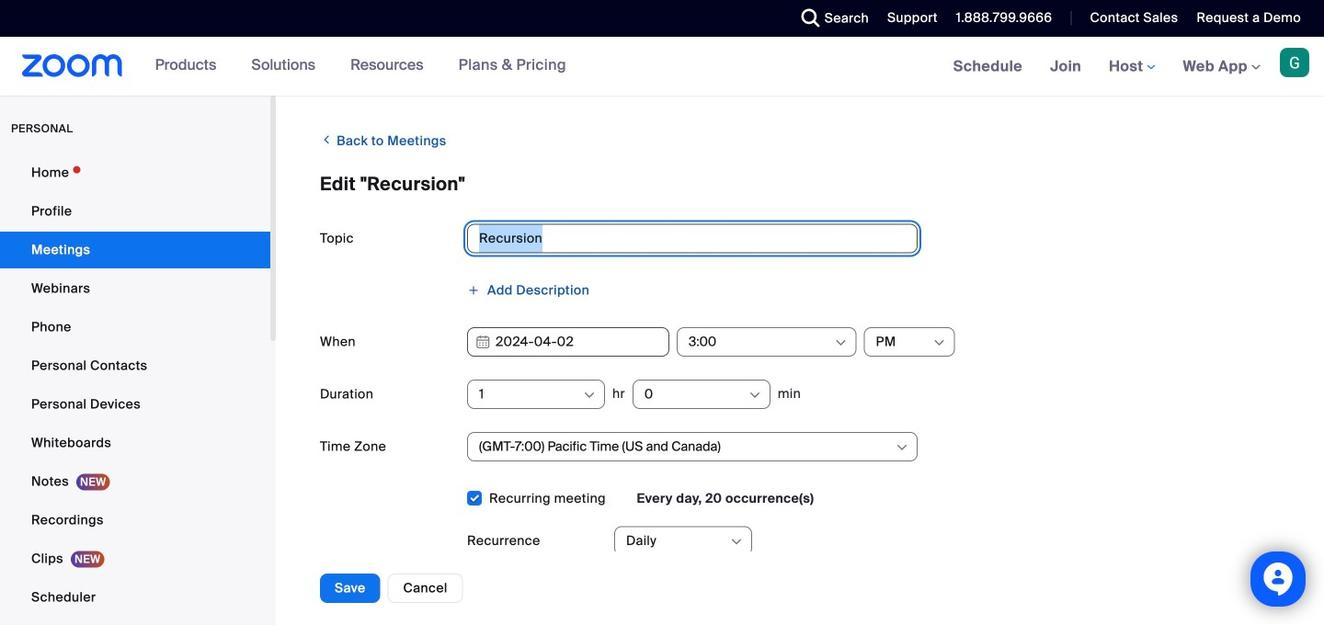 Task type: describe. For each thing, give the bounding box(es) containing it.
meetings navigation
[[940, 37, 1325, 97]]

1 show options image from the left
[[582, 388, 597, 403]]

left image
[[320, 131, 333, 149]]

personal menu menu
[[0, 155, 270, 626]]



Task type: vqa. For each thing, say whether or not it's contained in the screenshot.
Tabs of all whiteboard page tab list
no



Task type: locate. For each thing, give the bounding box(es) containing it.
My Meeting text field
[[467, 224, 918, 253]]

banner
[[0, 37, 1325, 97]]

show options image down choose date 'text box'
[[582, 388, 597, 403]]

show options image down select start time text box
[[748, 388, 762, 403]]

add image
[[467, 284, 480, 297]]

choose date text field
[[467, 327, 670, 357]]

select time zone text field
[[479, 433, 894, 461]]

show options image
[[582, 388, 597, 403], [748, 388, 762, 403]]

product information navigation
[[141, 37, 580, 96]]

profile picture image
[[1280, 48, 1310, 77]]

zoom logo image
[[22, 54, 123, 77]]

show options image
[[729, 535, 744, 550]]

1 horizontal spatial show options image
[[748, 388, 762, 403]]

0 horizontal spatial show options image
[[582, 388, 597, 403]]

select start time text field
[[689, 328, 833, 356]]

2 show options image from the left
[[748, 388, 762, 403]]



